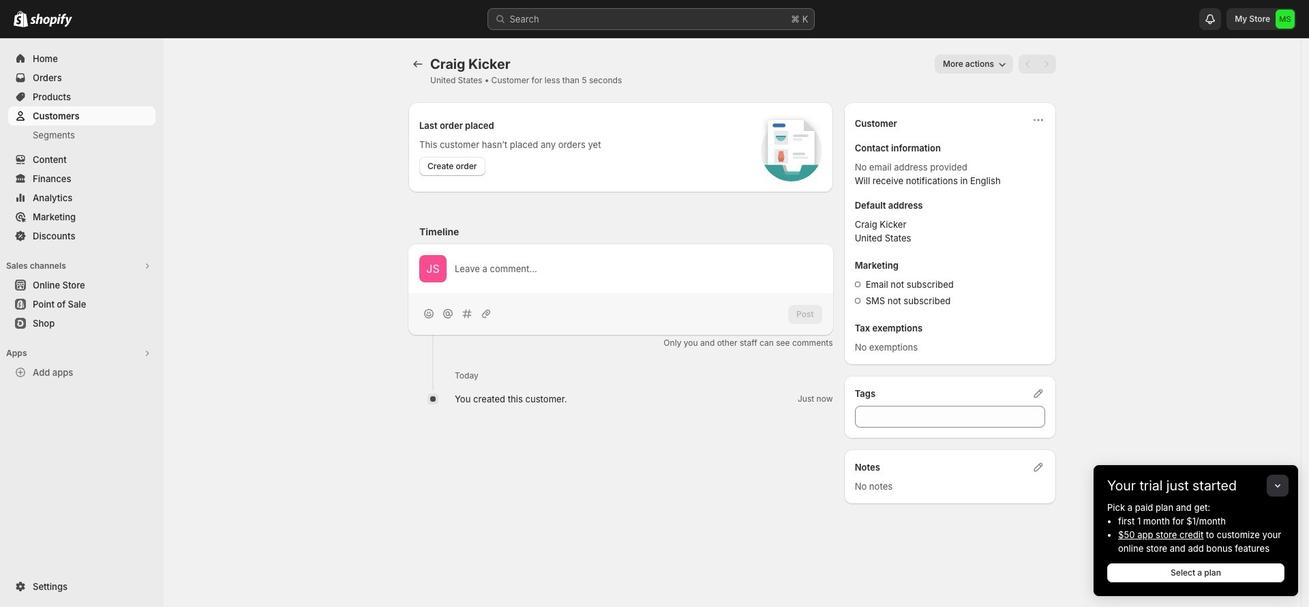 Task type: describe. For each thing, give the bounding box(es) containing it.
my store image
[[1276, 10, 1295, 29]]

shopify image
[[30, 14, 72, 27]]

Leave a comment... text field
[[455, 262, 822, 276]]

next image
[[1040, 57, 1054, 71]]

avatar with initials j s image
[[419, 255, 447, 282]]



Task type: locate. For each thing, give the bounding box(es) containing it.
previous image
[[1022, 57, 1035, 71]]

None text field
[[855, 406, 1046, 428]]

shopify image
[[14, 11, 28, 27]]



Task type: vqa. For each thing, say whether or not it's contained in the screenshot.
Leave a comment... text field
yes



